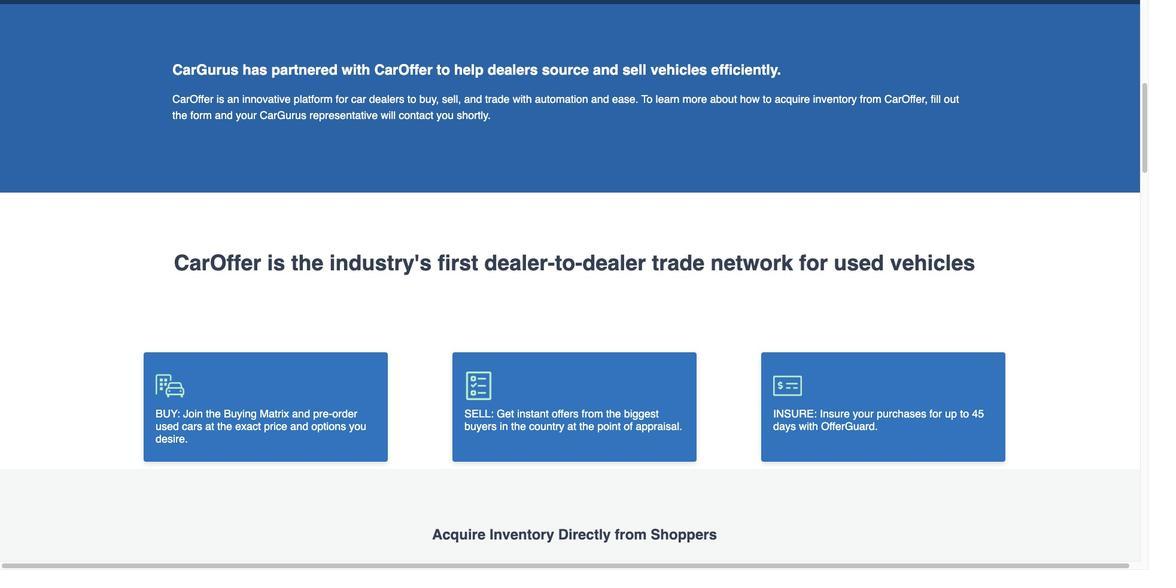 Task type: vqa. For each thing, say whether or not it's contained in the screenshot.
MORE on the right of page
yes



Task type: describe. For each thing, give the bounding box(es) containing it.
inventory
[[490, 527, 554, 543]]

platform
[[294, 93, 333, 105]]

offers
[[552, 408, 579, 420]]

insure: insure your purchases for up to 45 days with offerguard.
[[773, 408, 984, 433]]

caroffer,
[[884, 93, 928, 105]]

about
[[710, 93, 737, 105]]

0 horizontal spatial cargurus
[[172, 62, 239, 78]]

caroffer is an innovative platform for car dealers to buy, sell, and trade with automation and ease.  to learn more about how to acquire inventory from caroffer, fill out the form and your cargurus representative will contact you shortly.
[[172, 93, 959, 121]]

shoppers
[[651, 527, 717, 543]]

country
[[529, 420, 564, 433]]

sell: get instant offers from the biggest buyers in the country at the point of appraisal. image
[[464, 372, 493, 401]]

how
[[740, 93, 760, 105]]

cargurus inside caroffer is an innovative platform for car dealers to buy, sell, and trade with automation and ease.  to learn more about how to acquire inventory from caroffer, fill out the form and your cargurus representative will contact you shortly.
[[260, 109, 306, 121]]

automation
[[535, 93, 588, 105]]

cars
[[182, 420, 202, 433]]

days
[[773, 420, 796, 433]]

first
[[438, 251, 478, 275]]

ease.
[[612, 93, 638, 105]]

and up shortly.
[[464, 93, 482, 105]]

biggest
[[624, 408, 659, 420]]

45
[[972, 408, 984, 420]]

2 vertical spatial from
[[615, 527, 647, 543]]

an
[[227, 93, 239, 105]]

inventory
[[813, 93, 857, 105]]

buy: join the buying matrix and pre-order used cars at the exact price and options you desire. image
[[156, 372, 184, 400]]

options
[[311, 420, 346, 433]]

more
[[683, 93, 707, 105]]

to
[[641, 93, 653, 105]]

join
[[183, 408, 203, 420]]

fill
[[931, 93, 941, 105]]

up
[[945, 408, 957, 420]]

of
[[624, 420, 633, 433]]

buy: join the buying matrix and pre-order used cars at the exact price and options you desire.
[[156, 408, 366, 445]]

pre-
[[313, 408, 332, 420]]

acquire
[[432, 527, 486, 543]]

shortly.
[[457, 109, 491, 121]]

at inside buy: join the buying matrix and pre-order used cars at the exact price and options you desire.
[[205, 420, 214, 433]]

innovative
[[242, 93, 291, 105]]

0 vertical spatial used
[[834, 251, 884, 275]]

matrix
[[260, 408, 289, 420]]

caroffer for innovative
[[172, 93, 213, 105]]

0 vertical spatial with
[[342, 62, 370, 78]]

exact
[[235, 420, 261, 433]]

dealers for help
[[488, 62, 538, 78]]

and left ease.
[[591, 93, 609, 105]]

the inside caroffer is an innovative platform for car dealers to buy, sell, and trade with automation and ease.  to learn more about how to acquire inventory from caroffer, fill out the form and your cargurus representative will contact you shortly.
[[172, 109, 187, 121]]

instant
[[517, 408, 549, 420]]

trade inside caroffer is an innovative platform for car dealers to buy, sell, and trade with automation and ease.  to learn more about how to acquire inventory from caroffer, fill out the form and your cargurus representative will contact you shortly.
[[485, 93, 510, 105]]

and right price
[[290, 420, 308, 433]]

buyers
[[464, 420, 497, 433]]

network
[[711, 251, 793, 275]]

in
[[500, 420, 508, 433]]

to left the help
[[437, 62, 450, 78]]

sell
[[623, 62, 646, 78]]

learn
[[656, 93, 680, 105]]

and left pre-
[[292, 408, 310, 420]]

buying
[[224, 408, 257, 420]]

for inside insure: insure your purchases for up to 45 days with offerguard.
[[929, 408, 942, 420]]



Task type: locate. For each thing, give the bounding box(es) containing it.
you inside buy: join the buying matrix and pre-order used cars at the exact price and options you desire.
[[349, 420, 366, 433]]

1 horizontal spatial from
[[615, 527, 647, 543]]

with inside insure: insure your purchases for up to 45 days with offerguard.
[[799, 420, 818, 433]]

0 horizontal spatial at
[[205, 420, 214, 433]]

and
[[593, 62, 619, 78], [464, 93, 482, 105], [591, 93, 609, 105], [215, 109, 233, 121], [292, 408, 310, 420], [290, 420, 308, 433]]

cargurus down innovative
[[260, 109, 306, 121]]

and down an
[[215, 109, 233, 121]]

1 horizontal spatial used
[[834, 251, 884, 275]]

out
[[944, 93, 959, 105]]

2 at from the left
[[567, 420, 576, 433]]

1 horizontal spatial trade
[[652, 251, 705, 275]]

industry's
[[329, 251, 432, 275]]

trade
[[485, 93, 510, 105], [652, 251, 705, 275]]

1 horizontal spatial dealers
[[488, 62, 538, 78]]

1 horizontal spatial your
[[853, 408, 874, 420]]

0 vertical spatial dealers
[[488, 62, 538, 78]]

1 vertical spatial vehicles
[[890, 251, 975, 275]]

acquire inventory directly from shoppers
[[432, 527, 717, 543]]

buy,
[[419, 93, 439, 105]]

1 horizontal spatial for
[[799, 251, 828, 275]]

dealers right car
[[369, 93, 404, 105]]

point
[[597, 420, 621, 433]]

1 vertical spatial used
[[156, 420, 179, 433]]

0 vertical spatial from
[[860, 93, 881, 105]]

2 vertical spatial for
[[929, 408, 942, 420]]

0 horizontal spatial you
[[349, 420, 366, 433]]

get
[[497, 408, 514, 420]]

desire.
[[156, 433, 188, 445]]

from inside 'sell: get instant offers from the biggest buyers in the country at the point of appraisal.'
[[582, 408, 603, 420]]

directly
[[558, 527, 611, 543]]

contact
[[399, 109, 433, 121]]

0 vertical spatial trade
[[485, 93, 510, 105]]

with left automation
[[513, 93, 532, 105]]

1 horizontal spatial you
[[436, 109, 454, 121]]

sell:
[[464, 408, 494, 420]]

sell,
[[442, 93, 461, 105]]

1 vertical spatial for
[[799, 251, 828, 275]]

from inside caroffer is an innovative platform for car dealers to buy, sell, and trade with automation and ease.  to learn more about how to acquire inventory from caroffer, fill out the form and your cargurus representative will contact you shortly.
[[860, 93, 881, 105]]

2 horizontal spatial with
[[799, 420, 818, 433]]

is for an
[[216, 93, 224, 105]]

cargurus up an
[[172, 62, 239, 78]]

0 vertical spatial is
[[216, 93, 224, 105]]

you
[[436, 109, 454, 121], [349, 420, 366, 433]]

for inside caroffer is an innovative platform for car dealers to buy, sell, and trade with automation and ease.  to learn more about how to acquire inventory from caroffer, fill out the form and your cargurus representative will contact you shortly.
[[336, 93, 348, 105]]

at right country
[[567, 420, 576, 433]]

your inside caroffer is an innovative platform for car dealers to buy, sell, and trade with automation and ease.  to learn more about how to acquire inventory from caroffer, fill out the form and your cargurus representative will contact you shortly.
[[236, 109, 257, 121]]

sell: get instant offers from the biggest buyers in the country at the point of appraisal.
[[464, 408, 682, 433]]

to left 45
[[960, 408, 969, 420]]

dealer
[[582, 251, 646, 275]]

dealers
[[488, 62, 538, 78], [369, 93, 404, 105]]

0 vertical spatial you
[[436, 109, 454, 121]]

1 horizontal spatial cargurus
[[260, 109, 306, 121]]

with up car
[[342, 62, 370, 78]]

your down an
[[236, 109, 257, 121]]

from right offers
[[582, 408, 603, 420]]

0 horizontal spatial with
[[342, 62, 370, 78]]

appraisal.
[[636, 420, 682, 433]]

acquire
[[775, 93, 810, 105]]

1 vertical spatial is
[[267, 251, 285, 275]]

you inside caroffer is an innovative platform for car dealers to buy, sell, and trade with automation and ease.  to learn more about how to acquire inventory from caroffer, fill out the form and your cargurus representative will contact you shortly.
[[436, 109, 454, 121]]

insure
[[820, 408, 850, 420]]

2 horizontal spatial for
[[929, 408, 942, 420]]

at
[[205, 420, 214, 433], [567, 420, 576, 433]]

representative will
[[309, 109, 396, 121]]

from
[[860, 93, 881, 105], [582, 408, 603, 420], [615, 527, 647, 543]]

at inside 'sell: get instant offers from the biggest buyers in the country at the point of appraisal.'
[[567, 420, 576, 433]]

caroffer
[[374, 62, 433, 78], [172, 93, 213, 105], [174, 251, 261, 275]]

from right directly
[[615, 527, 647, 543]]

and left sell
[[593, 62, 619, 78]]

0 vertical spatial your
[[236, 109, 257, 121]]

0 vertical spatial for
[[336, 93, 348, 105]]

is for the
[[267, 251, 285, 275]]

1 horizontal spatial vehicles
[[890, 251, 975, 275]]

is inside caroffer is an innovative platform for car dealers to buy, sell, and trade with automation and ease.  to learn more about how to acquire inventory from caroffer, fill out the form and your cargurus representative will contact you shortly.
[[216, 93, 224, 105]]

0 horizontal spatial vehicles
[[650, 62, 707, 78]]

0 horizontal spatial for
[[336, 93, 348, 105]]

your inside insure: insure your purchases for up to 45 days with offerguard.
[[853, 408, 874, 420]]

2 horizontal spatial from
[[860, 93, 881, 105]]

1 at from the left
[[205, 420, 214, 433]]

cargurus
[[172, 62, 239, 78], [260, 109, 306, 121]]

your
[[236, 109, 257, 121], [853, 408, 874, 420]]

used
[[834, 251, 884, 275], [156, 420, 179, 433]]

2 vertical spatial caroffer
[[174, 251, 261, 275]]

to inside insure: insure your purchases for up to 45 days with offerguard.
[[960, 408, 969, 420]]

0 horizontal spatial your
[[236, 109, 257, 121]]

1 vertical spatial caroffer
[[172, 93, 213, 105]]

1 horizontal spatial at
[[567, 420, 576, 433]]

with inside caroffer is an innovative platform for car dealers to buy, sell, and trade with automation and ease.  to learn more about how to acquire inventory from caroffer, fill out the form and your cargurus representative will contact you shortly.
[[513, 93, 532, 105]]

caroffer inside caroffer is an innovative platform for car dealers to buy, sell, and trade with automation and ease.  to learn more about how to acquire inventory from caroffer, fill out the form and your cargurus representative will contact you shortly.
[[172, 93, 213, 105]]

1 horizontal spatial with
[[513, 93, 532, 105]]

1 vertical spatial trade
[[652, 251, 705, 275]]

the
[[172, 109, 187, 121], [291, 251, 324, 275], [206, 408, 221, 420], [606, 408, 621, 420], [217, 420, 232, 433], [511, 420, 526, 433], [579, 420, 594, 433]]

1 vertical spatial with
[[513, 93, 532, 105]]

source
[[542, 62, 589, 78]]

from left 'caroffer,'
[[860, 93, 881, 105]]

2 vertical spatial with
[[799, 420, 818, 433]]

is
[[216, 93, 224, 105], [267, 251, 285, 275]]

help
[[454, 62, 484, 78]]

0 horizontal spatial dealers
[[369, 93, 404, 105]]

order
[[332, 408, 357, 420]]

cargurus has partnered with caroffer to help dealers source and sell vehicles efficiently.
[[172, 62, 781, 78]]

1 vertical spatial you
[[349, 420, 366, 433]]

1 vertical spatial cargurus
[[260, 109, 306, 121]]

to
[[437, 62, 450, 78], [407, 93, 416, 105], [763, 93, 772, 105], [960, 408, 969, 420]]

purchases
[[877, 408, 926, 420]]

dealer-
[[484, 251, 555, 275]]

0 vertical spatial cargurus
[[172, 62, 239, 78]]

insure:
[[773, 408, 817, 420]]

0 horizontal spatial from
[[582, 408, 603, 420]]

1 horizontal spatial is
[[267, 251, 285, 275]]

to right how
[[763, 93, 772, 105]]

at right the "cars" at the left of page
[[205, 420, 214, 433]]

1 vertical spatial dealers
[[369, 93, 404, 105]]

buy:
[[156, 408, 180, 420]]

price
[[264, 420, 287, 433]]

form
[[190, 109, 212, 121]]

0 vertical spatial caroffer
[[374, 62, 433, 78]]

to-
[[555, 251, 582, 275]]

caroffer for industry's
[[174, 251, 261, 275]]

dealers for car
[[369, 93, 404, 105]]

partnered
[[271, 62, 338, 78]]

insure: insure your purchases for up to 45 days with offerguard. image
[[773, 372, 802, 400]]

dealers right the help
[[488, 62, 538, 78]]

used inside buy: join the buying matrix and pre-order used cars at the exact price and options you desire.
[[156, 420, 179, 433]]

caroffer is the industry's first dealer-to-dealer trade network for used vehicles
[[174, 251, 975, 275]]

car
[[351, 93, 366, 105]]

efficiently.
[[711, 62, 781, 78]]

1 vertical spatial from
[[582, 408, 603, 420]]

with
[[342, 62, 370, 78], [513, 93, 532, 105], [799, 420, 818, 433]]

your right insure
[[853, 408, 874, 420]]

vehicles
[[650, 62, 707, 78], [890, 251, 975, 275]]

you down sell,
[[436, 109, 454, 121]]

1 vertical spatial your
[[853, 408, 874, 420]]

0 horizontal spatial trade
[[485, 93, 510, 105]]

for
[[336, 93, 348, 105], [799, 251, 828, 275], [929, 408, 942, 420]]

to up contact
[[407, 93, 416, 105]]

dealers inside caroffer is an innovative platform for car dealers to buy, sell, and trade with automation and ease.  to learn more about how to acquire inventory from caroffer, fill out the form and your cargurus representative will contact you shortly.
[[369, 93, 404, 105]]

0 horizontal spatial used
[[156, 420, 179, 433]]

0 horizontal spatial is
[[216, 93, 224, 105]]

0 vertical spatial vehicles
[[650, 62, 707, 78]]

offerguard.
[[821, 420, 878, 433]]

has
[[243, 62, 267, 78]]

you right options
[[349, 420, 366, 433]]

with right days
[[799, 420, 818, 433]]



